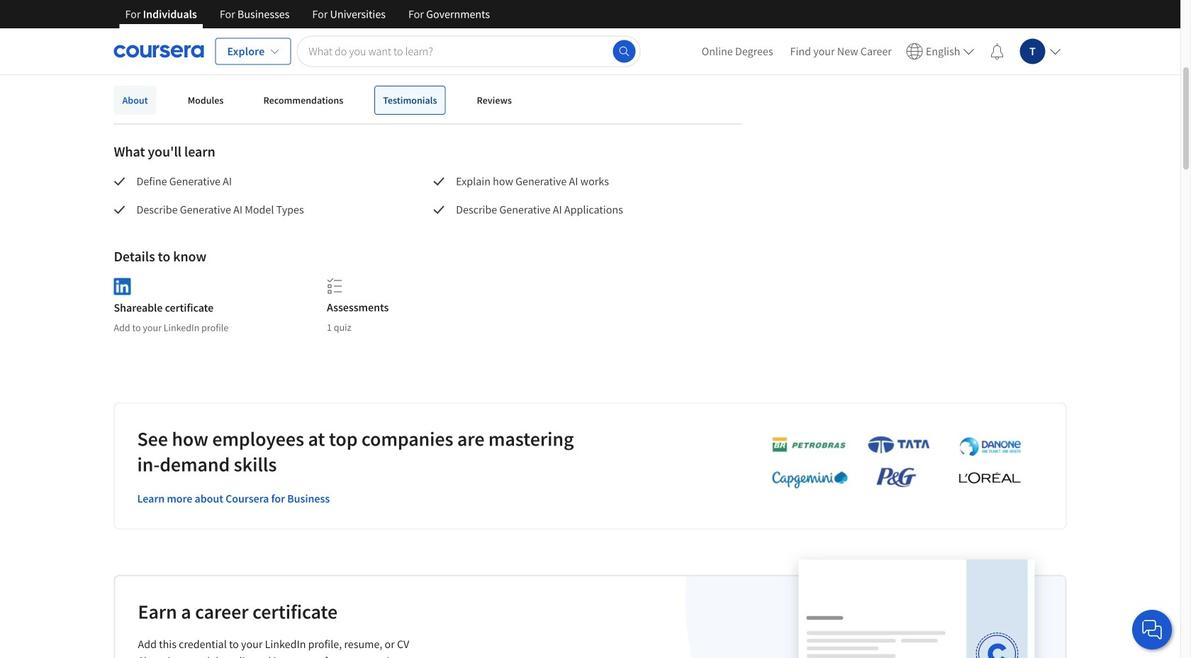 Task type: describe. For each thing, give the bounding box(es) containing it.
coursera enterprise logos image
[[751, 436, 1035, 497]]

banner navigation
[[114, 0, 502, 39]]

coursera image
[[114, 40, 204, 63]]

coursera career certificate image
[[799, 560, 1035, 659]]



Task type: locate. For each thing, give the bounding box(es) containing it.
What do you want to learn? text field
[[297, 36, 641, 67]]

None search field
[[297, 36, 641, 67]]



Task type: vqa. For each thing, say whether or not it's contained in the screenshot.
the Find
no



